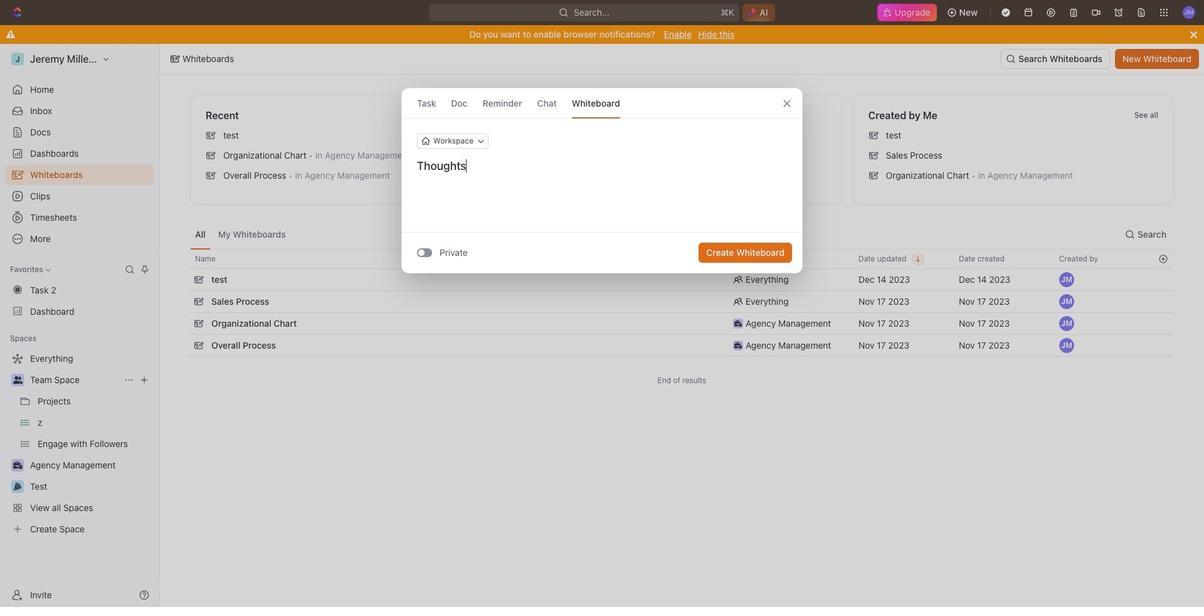 Task type: locate. For each thing, give the bounding box(es) containing it.
1 vertical spatial cell
[[1152, 291, 1174, 312]]

jeremy miller, , element
[[1060, 272, 1075, 287], [1060, 294, 1075, 309], [1060, 316, 1075, 331], [1060, 338, 1075, 353]]

table
[[190, 249, 1174, 358]]

cell
[[1152, 269, 1174, 290], [1152, 291, 1174, 312], [1152, 313, 1174, 334]]

2 vertical spatial cell
[[1152, 313, 1174, 334]]

row
[[190, 249, 1174, 269], [190, 267, 1174, 292], [190, 289, 1174, 314], [190, 311, 1174, 336], [190, 333, 1174, 358]]

4 row from the top
[[190, 311, 1174, 336]]

2 jeremy miller, , element from the top
[[1060, 294, 1075, 309]]

1 jeremy miller, , element from the top
[[1060, 272, 1075, 287]]

3 jeremy miller, , element from the top
[[1060, 316, 1075, 331]]

1 cell from the top
[[1152, 269, 1174, 290]]

dialog
[[402, 88, 803, 274]]

tab list
[[190, 220, 291, 249]]

Name this Whiteboard... field
[[402, 159, 802, 174]]

3 cell from the top
[[1152, 313, 1174, 334]]

0 vertical spatial cell
[[1152, 269, 1174, 290]]



Task type: describe. For each thing, give the bounding box(es) containing it.
jeremy miller, , element for 2nd cell from the top of the page
[[1060, 294, 1075, 309]]

business time image
[[735, 343, 742, 349]]

3 row from the top
[[190, 289, 1174, 314]]

1 row from the top
[[190, 249, 1174, 269]]

4 jeremy miller, , element from the top
[[1060, 338, 1075, 353]]

business time image
[[735, 321, 742, 327]]

sidebar navigation
[[0, 44, 160, 607]]

2 row from the top
[[190, 267, 1174, 292]]

user group image
[[13, 376, 22, 384]]

2 cell from the top
[[1152, 291, 1174, 312]]

jeremy miller, , element for 1st cell from the bottom
[[1060, 316, 1075, 331]]

5 row from the top
[[190, 333, 1174, 358]]

jeremy miller, , element for 1st cell from the top
[[1060, 272, 1075, 287]]



Task type: vqa. For each thing, say whether or not it's contained in the screenshot.
the top cell
yes



